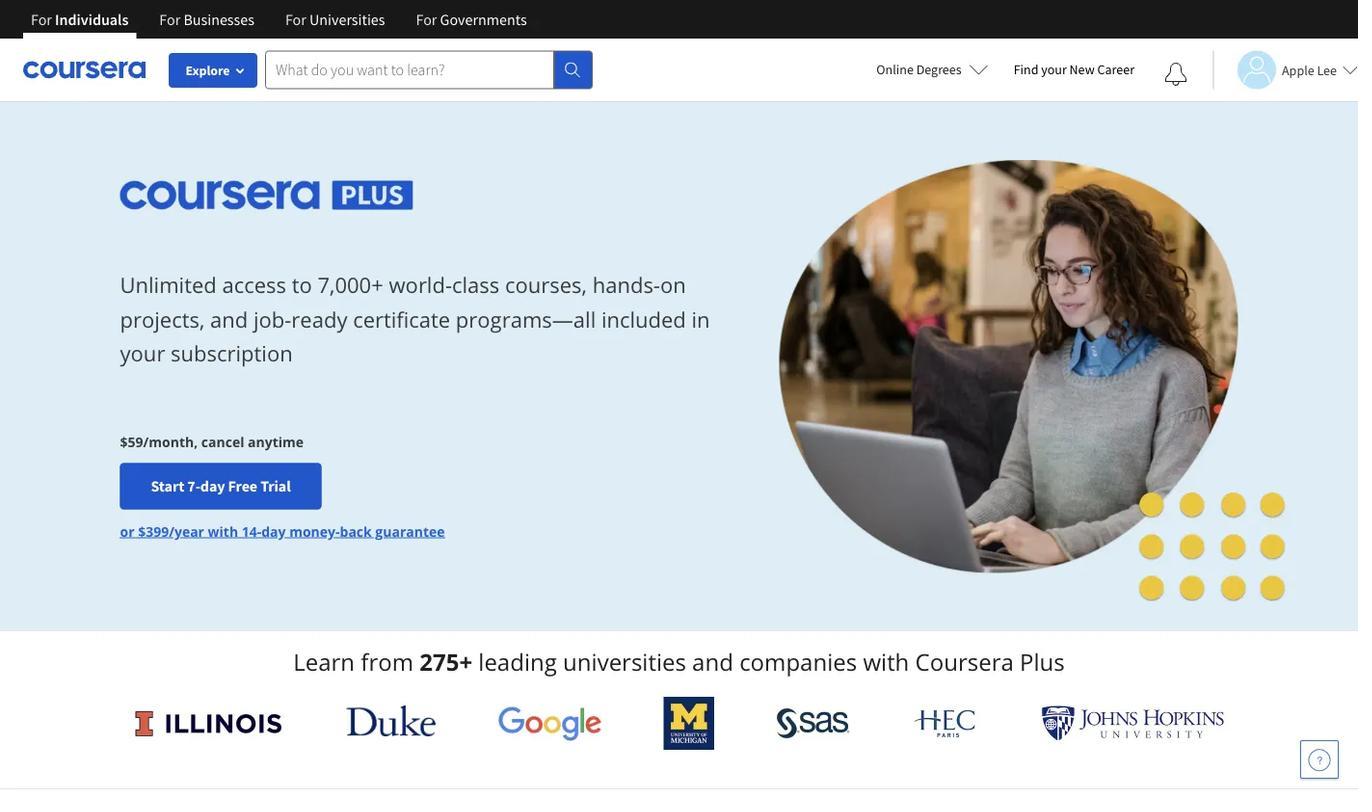 Task type: locate. For each thing, give the bounding box(es) containing it.
new
[[1070, 61, 1095, 78]]

start 7-day free trial
[[151, 477, 291, 496]]

and inside unlimited access to 7,000+ world-class courses, hands-on projects, and job-ready certificate programs—all included in your subscription
[[210, 305, 248, 334]]

your right the "find"
[[1042, 61, 1067, 78]]

for for universities
[[285, 10, 306, 29]]

job-
[[254, 305, 292, 334]]

0 horizontal spatial and
[[210, 305, 248, 334]]

explore
[[186, 62, 230, 79]]

world-
[[389, 271, 452, 300]]

lee
[[1318, 61, 1337, 79]]

with
[[208, 522, 238, 540], [863, 647, 910, 678]]

start
[[151, 477, 184, 496]]

1 horizontal spatial your
[[1042, 61, 1067, 78]]

3 for from the left
[[285, 10, 306, 29]]

2 for from the left
[[159, 10, 181, 29]]

governments
[[440, 10, 527, 29]]

None search field
[[265, 51, 593, 89]]

0 vertical spatial with
[[208, 522, 238, 540]]

4 for from the left
[[416, 10, 437, 29]]

and up subscription
[[210, 305, 248, 334]]

johns hopkins university image
[[1042, 706, 1225, 741]]

for left universities
[[285, 10, 306, 29]]

day inside button
[[200, 477, 225, 496]]

1 vertical spatial and
[[692, 647, 734, 678]]

0 vertical spatial and
[[210, 305, 248, 334]]

1 horizontal spatial day
[[262, 522, 286, 540]]

online degrees
[[877, 61, 962, 78]]

access
[[222, 271, 286, 300]]

with left coursera
[[863, 647, 910, 678]]

0 horizontal spatial your
[[120, 339, 165, 367]]

for up what do you want to learn? text box
[[416, 10, 437, 29]]

0 horizontal spatial with
[[208, 522, 238, 540]]

0 vertical spatial day
[[200, 477, 225, 496]]

start 7-day free trial button
[[120, 463, 322, 509]]

day
[[200, 477, 225, 496], [262, 522, 286, 540]]

$59
[[120, 432, 143, 451]]

apple lee button
[[1213, 51, 1359, 89]]

hec paris image
[[912, 704, 980, 743]]

ready
[[292, 305, 348, 334]]

1 vertical spatial with
[[863, 647, 910, 678]]

/year
[[169, 522, 204, 540]]

your
[[1042, 61, 1067, 78], [120, 339, 165, 367]]

degrees
[[917, 61, 962, 78]]

universities
[[563, 647, 686, 678]]

for
[[31, 10, 52, 29], [159, 10, 181, 29], [285, 10, 306, 29], [416, 10, 437, 29]]

guarantee
[[375, 522, 445, 540]]

day left money-
[[262, 522, 286, 540]]

money-
[[289, 522, 340, 540]]

unlimited access to 7,000+ world-class courses, hands-on projects, and job-ready certificate programs—all included in your subscription
[[120, 271, 710, 367]]

show notifications image
[[1165, 63, 1188, 86]]

hands-
[[593, 271, 660, 300]]

or $399 /year with 14-day money-back guarantee
[[120, 522, 445, 540]]

for left businesses
[[159, 10, 181, 29]]

for left individuals
[[31, 10, 52, 29]]

cancel
[[201, 432, 244, 451]]

day left the free on the bottom of the page
[[200, 477, 225, 496]]

1 vertical spatial day
[[262, 522, 286, 540]]

learn
[[293, 647, 355, 678]]

1 for from the left
[[31, 10, 52, 29]]

1 horizontal spatial with
[[863, 647, 910, 678]]

with left 14-
[[208, 522, 238, 540]]

1 vertical spatial your
[[120, 339, 165, 367]]

or
[[120, 522, 135, 540]]

and
[[210, 305, 248, 334], [692, 647, 734, 678]]

0 horizontal spatial day
[[200, 477, 225, 496]]

included
[[602, 305, 686, 334]]

/month,
[[143, 432, 198, 451]]

find your new career
[[1014, 61, 1135, 78]]

$399
[[138, 522, 169, 540]]

apple lee
[[1282, 61, 1337, 79]]

1 horizontal spatial and
[[692, 647, 734, 678]]

banner navigation
[[15, 0, 542, 39]]

and up university of michigan image
[[692, 647, 734, 678]]

courses,
[[505, 271, 587, 300]]

coursera image
[[23, 54, 146, 85]]

plus
[[1020, 647, 1065, 678]]

your down projects,
[[120, 339, 165, 367]]

7-
[[187, 477, 200, 496]]



Task type: vqa. For each thing, say whether or not it's contained in the screenshot.
'Next Slide' icon
no



Task type: describe. For each thing, give the bounding box(es) containing it.
in
[[692, 305, 710, 334]]

for universities
[[285, 10, 385, 29]]

learn from 275+ leading universities and companies with coursera plus
[[293, 647, 1065, 678]]

find your new career link
[[1004, 58, 1145, 82]]

trial
[[260, 477, 291, 496]]

to
[[292, 271, 312, 300]]

coursera
[[916, 647, 1014, 678]]

companies
[[740, 647, 857, 678]]

apple
[[1282, 61, 1315, 79]]

for for governments
[[416, 10, 437, 29]]

projects,
[[120, 305, 205, 334]]

What do you want to learn? text field
[[265, 51, 554, 89]]

sas image
[[777, 708, 850, 739]]

programs—all
[[456, 305, 596, 334]]

university of illinois at urbana-champaign image
[[134, 708, 284, 739]]

on
[[660, 271, 686, 300]]

0 vertical spatial your
[[1042, 61, 1067, 78]]

duke university image
[[346, 706, 436, 737]]

for governments
[[416, 10, 527, 29]]

leading
[[479, 647, 557, 678]]

businesses
[[184, 10, 254, 29]]

anytime
[[248, 432, 304, 451]]

find
[[1014, 61, 1039, 78]]

explore button
[[169, 53, 257, 88]]

$59 /month, cancel anytime
[[120, 432, 304, 451]]

for for individuals
[[31, 10, 52, 29]]

for businesses
[[159, 10, 254, 29]]

career
[[1098, 61, 1135, 78]]

class
[[452, 271, 500, 300]]

online
[[877, 61, 914, 78]]

university of michigan image
[[664, 697, 715, 750]]

14-
[[242, 522, 262, 540]]

for individuals
[[31, 10, 129, 29]]

your inside unlimited access to 7,000+ world-class courses, hands-on projects, and job-ready certificate programs—all included in your subscription
[[120, 339, 165, 367]]

from
[[361, 647, 414, 678]]

back
[[340, 522, 372, 540]]

275+
[[420, 647, 473, 678]]

subscription
[[171, 339, 293, 367]]

for for businesses
[[159, 10, 181, 29]]

online degrees button
[[861, 48, 1004, 91]]

individuals
[[55, 10, 129, 29]]

free
[[228, 477, 257, 496]]

google image
[[498, 706, 602, 741]]

coursera plus image
[[120, 181, 414, 210]]

certificate
[[353, 305, 450, 334]]

universities
[[310, 10, 385, 29]]

7,000+
[[318, 271, 384, 300]]

unlimited
[[120, 271, 217, 300]]

help center image
[[1308, 748, 1332, 771]]



